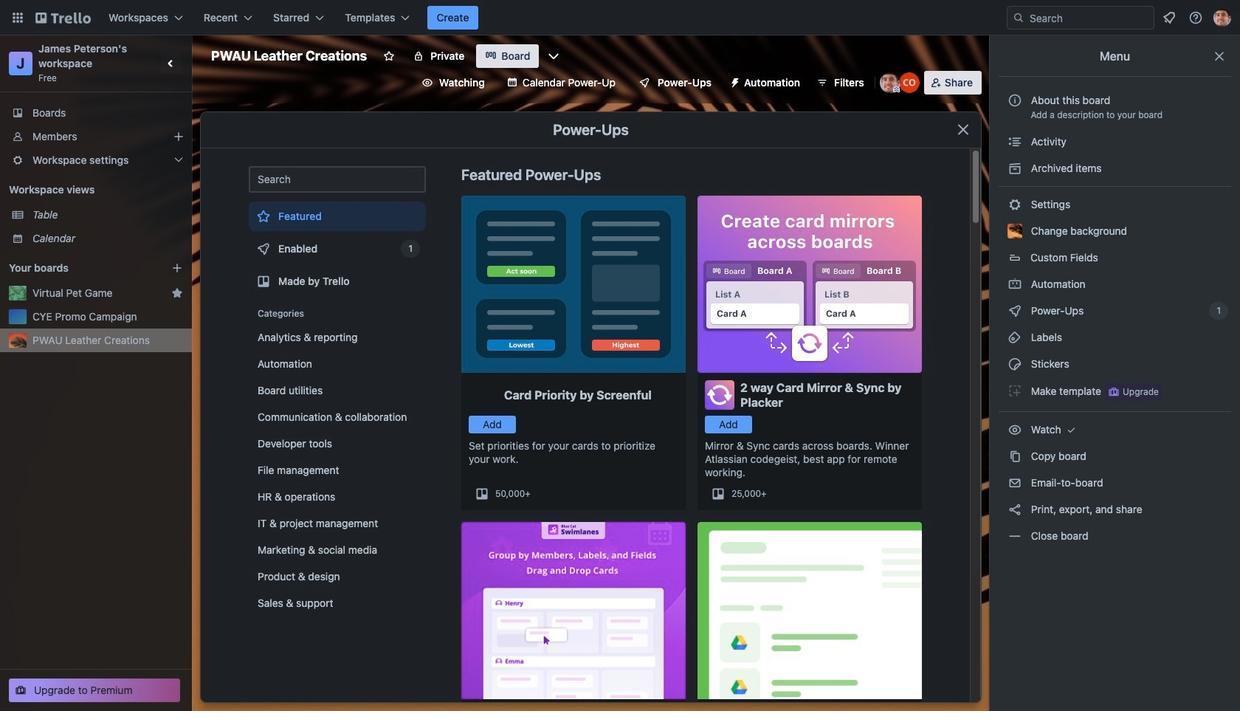 Task type: locate. For each thing, give the bounding box(es) containing it.
christina overa (christinaovera) image
[[899, 72, 920, 93]]

sm image
[[724, 71, 744, 92], [1008, 134, 1023, 149], [1008, 161, 1023, 176], [1008, 277, 1023, 292], [1008, 330, 1023, 345], [1008, 357, 1023, 371], [1008, 383, 1023, 398], [1008, 422, 1023, 437], [1008, 449, 1023, 464], [1008, 476, 1023, 490], [1008, 502, 1023, 517], [1008, 529, 1023, 544]]

back to home image
[[35, 6, 91, 30]]

workspace navigation collapse icon image
[[161, 53, 182, 74]]

this member is an admin of this board. image
[[893, 86, 900, 93]]

your boards with 3 items element
[[9, 259, 149, 277]]

star or unstar board image
[[383, 50, 395, 62]]

1 vertical spatial sm image
[[1008, 304, 1023, 318]]

sm image
[[1008, 197, 1023, 212], [1008, 304, 1023, 318], [1065, 422, 1079, 437]]

james peterson (jamespeterson93) image
[[880, 72, 901, 93]]

open information menu image
[[1189, 10, 1204, 25]]

add board image
[[171, 262, 183, 274]]

Search text field
[[249, 166, 426, 193]]

0 vertical spatial sm image
[[1008, 197, 1023, 212]]

james peterson (jamespeterson93) image
[[1214, 9, 1232, 27]]



Task type: vqa. For each thing, say whether or not it's contained in the screenshot.
the top writer
no



Task type: describe. For each thing, give the bounding box(es) containing it.
Search field
[[1007, 6, 1155, 30]]

search image
[[1013, 12, 1025, 24]]

primary element
[[0, 0, 1241, 35]]

customize views image
[[547, 49, 562, 64]]

starred icon image
[[171, 287, 183, 299]]

Board name text field
[[204, 44, 375, 68]]

2 vertical spatial sm image
[[1065, 422, 1079, 437]]

0 notifications image
[[1161, 9, 1179, 27]]



